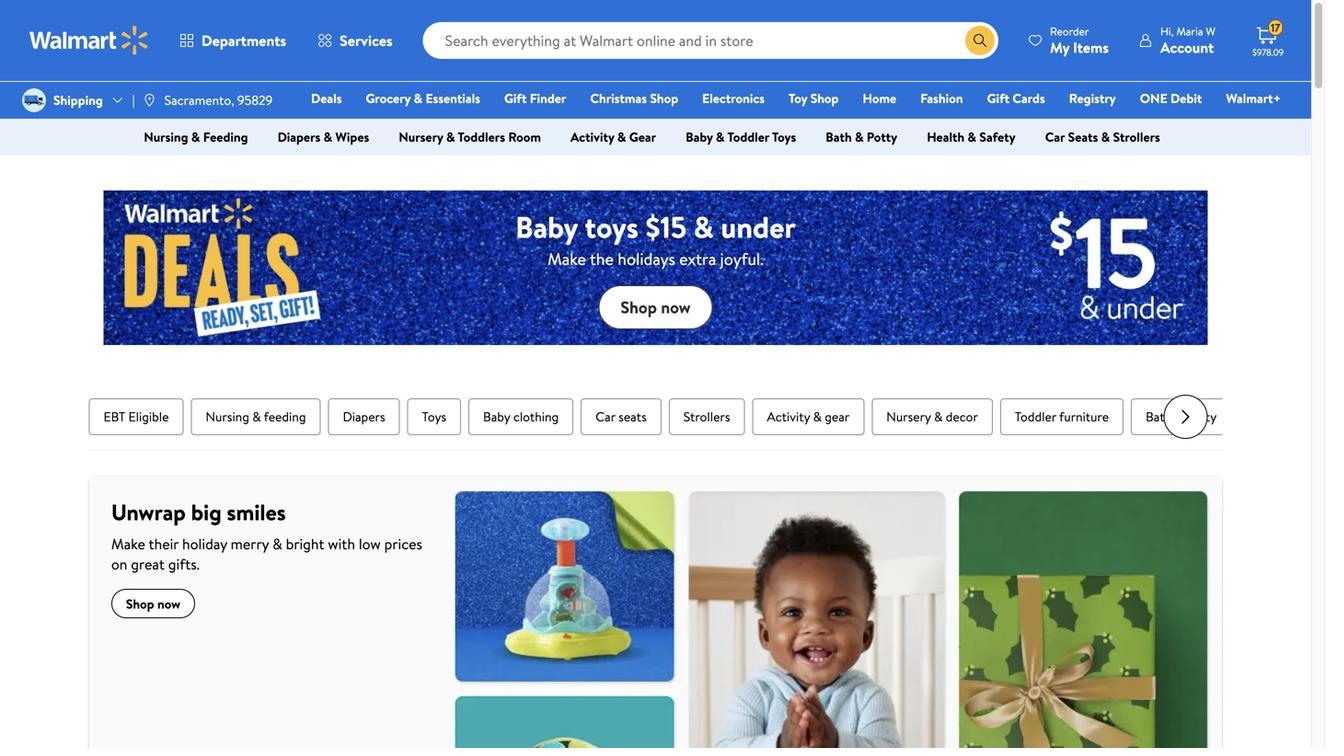 Task type: locate. For each thing, give the bounding box(es) containing it.
0 horizontal spatial gift
[[505, 89, 527, 107]]

services
[[340, 30, 393, 51]]

0 horizontal spatial activity
[[571, 128, 615, 146]]

0 vertical spatial shop now
[[621, 296, 691, 319]]

nursing & feeding
[[206, 408, 306, 426]]

baby down electronics
[[686, 128, 713, 146]]

Walmart Site-Wide search field
[[423, 22, 999, 59]]

2 vertical spatial baby
[[483, 408, 511, 426]]

toys down toy
[[772, 128, 797, 146]]

toddler furniture
[[1016, 408, 1110, 426]]

now
[[661, 296, 691, 319], [157, 595, 181, 613]]

0 vertical spatial activity
[[571, 128, 615, 146]]

toddler furniture link
[[1001, 399, 1124, 436]]

activity for activity & gear
[[571, 128, 615, 146]]

1 horizontal spatial nursery
[[887, 408, 932, 426]]

0 vertical spatial nursing
[[144, 128, 188, 146]]

shop now link down holidays at the top
[[599, 285, 713, 329]]

gift left finder on the left of the page
[[505, 89, 527, 107]]

& for grocery & essentials
[[414, 89, 423, 107]]

0 horizontal spatial baby
[[483, 408, 511, 426]]

toys right the "diapers" link
[[422, 408, 447, 426]]

0 horizontal spatial strollers
[[684, 408, 731, 426]]

potty
[[1187, 408, 1217, 426]]

0 horizontal spatial toys
[[422, 408, 447, 426]]

1 vertical spatial toys
[[422, 408, 447, 426]]

toys inside dropdown button
[[772, 128, 797, 146]]

1 horizontal spatial activity
[[767, 408, 810, 426]]

1 horizontal spatial  image
[[142, 93, 157, 108]]

0 horizontal spatial nursing
[[144, 128, 188, 146]]

& for health & safety
[[968, 128, 977, 146]]

holiday
[[182, 534, 227, 554]]

cards
[[1013, 89, 1046, 107]]

diapers
[[278, 128, 321, 146], [343, 408, 385, 426]]

 image left shipping at the left of the page
[[22, 88, 46, 112]]

1 vertical spatial shop now
[[126, 595, 181, 613]]

shop now
[[621, 296, 691, 319], [126, 595, 181, 613]]

1 horizontal spatial now
[[661, 296, 691, 319]]

0 vertical spatial strollers
[[1114, 128, 1161, 146]]

1 horizontal spatial shop now link
[[599, 285, 713, 329]]

shop now link down great
[[111, 589, 195, 619]]

diapers down deals "link"
[[278, 128, 321, 146]]

nursing inside dropdown button
[[144, 128, 188, 146]]

toddler left furniture
[[1016, 408, 1057, 426]]

make
[[548, 247, 586, 270], [111, 534, 145, 554]]

make left their
[[111, 534, 145, 554]]

account
[[1161, 37, 1215, 58]]

& for bath & potty
[[855, 128, 864, 146]]

sacramento,
[[164, 91, 234, 109]]

1 horizontal spatial bath
[[1146, 408, 1172, 426]]

baby left the
[[516, 206, 578, 247]]

baby toys $15 & under make the holidays extra joyful.
[[516, 206, 796, 270]]

1 horizontal spatial toys
[[772, 128, 797, 146]]

home
[[863, 89, 897, 107]]

1 horizontal spatial diapers
[[343, 408, 385, 426]]

car seats & strollers button
[[1031, 122, 1176, 152]]

now down extra
[[661, 296, 691, 319]]

departments button
[[164, 18, 302, 63]]

1 vertical spatial toddler
[[1016, 408, 1057, 426]]

|
[[132, 91, 135, 109]]

& inside unwrap big smiles make their holiday merry & bright with low prices on great gifts.
[[273, 534, 282, 554]]

1 horizontal spatial car
[[1046, 128, 1066, 146]]

1 horizontal spatial nursing
[[206, 408, 249, 426]]

ebt eligible
[[104, 408, 169, 426]]

nursing left feeding
[[206, 408, 249, 426]]

deals link
[[303, 88, 350, 108]]

toddler
[[728, 128, 770, 146], [1016, 408, 1057, 426]]

0 horizontal spatial shop now
[[126, 595, 181, 613]]

diapers inside the "diapers" link
[[343, 408, 385, 426]]

seats
[[1069, 128, 1099, 146]]

 image
[[22, 88, 46, 112], [142, 93, 157, 108]]

baby
[[686, 128, 713, 146], [516, 206, 578, 247], [483, 408, 511, 426]]

gift cards
[[988, 89, 1046, 107]]

& for baby & toddler toys
[[716, 128, 725, 146]]

reorder my items
[[1051, 23, 1109, 58]]

0 horizontal spatial nursery
[[399, 128, 443, 146]]

&
[[414, 89, 423, 107], [191, 128, 200, 146], [324, 128, 333, 146], [447, 128, 455, 146], [618, 128, 626, 146], [716, 128, 725, 146], [855, 128, 864, 146], [968, 128, 977, 146], [1102, 128, 1111, 146], [694, 206, 714, 247], [252, 408, 261, 426], [814, 408, 822, 426], [935, 408, 943, 426], [1175, 408, 1184, 426], [273, 534, 282, 554]]

0 horizontal spatial bath
[[826, 128, 852, 146]]

0 vertical spatial baby
[[686, 128, 713, 146]]

nursery inside nursery & toddlers room dropdown button
[[399, 128, 443, 146]]

one
[[1141, 89, 1168, 107]]

baby inside baby toys $15 & under make the holidays extra joyful.
[[516, 206, 578, 247]]

0 vertical spatial diapers
[[278, 128, 321, 146]]

shop
[[650, 89, 679, 107], [811, 89, 839, 107], [621, 296, 657, 319], [126, 595, 154, 613]]

gift cards link
[[979, 88, 1054, 108]]

grocery
[[366, 89, 411, 107]]

1 horizontal spatial gift
[[988, 89, 1010, 107]]

shop up the gear
[[650, 89, 679, 107]]

2 horizontal spatial baby
[[686, 128, 713, 146]]

1 vertical spatial make
[[111, 534, 145, 554]]

0 horizontal spatial make
[[111, 534, 145, 554]]

0 vertical spatial car
[[1046, 128, 1066, 146]]

registry link
[[1061, 88, 1125, 108]]

 image right |
[[142, 93, 157, 108]]

strollers down one
[[1114, 128, 1161, 146]]

one debit
[[1141, 89, 1203, 107]]

1 vertical spatial strollers
[[684, 408, 731, 426]]

christmas shop
[[591, 89, 679, 107]]

bath & potty
[[826, 128, 898, 146]]

now down gifts.
[[157, 595, 181, 613]]

0 horizontal spatial diapers
[[278, 128, 321, 146]]

bath for bath & potty
[[1146, 408, 1172, 426]]

bath inside bath & potty dropdown button
[[826, 128, 852, 146]]

diapers for diapers & wipes
[[278, 128, 321, 146]]

debit
[[1171, 89, 1203, 107]]

baby inside baby & toddler toys dropdown button
[[686, 128, 713, 146]]

smiles
[[227, 497, 286, 528]]

reorder
[[1051, 23, 1090, 39]]

& for bath & potty
[[1175, 408, 1184, 426]]

1 horizontal spatial make
[[548, 247, 586, 270]]

activity & gear button
[[556, 122, 671, 152]]

toy shop link
[[781, 88, 848, 108]]

nursery inside nursery & decor link
[[887, 408, 932, 426]]

nursery
[[399, 128, 443, 146], [887, 408, 932, 426]]

shop now for shop now link to the left
[[126, 595, 181, 613]]

big
[[191, 497, 222, 528]]

1 vertical spatial now
[[157, 595, 181, 613]]

0 vertical spatial toddler
[[728, 128, 770, 146]]

2 gift from the left
[[988, 89, 1010, 107]]

0 horizontal spatial toddler
[[728, 128, 770, 146]]

eligible
[[128, 408, 169, 426]]

baby for &
[[686, 128, 713, 146]]

1 vertical spatial nursery
[[887, 408, 932, 426]]

extra
[[680, 247, 717, 270]]

0 vertical spatial shop now link
[[599, 285, 713, 329]]

nursery for nursery & toddlers room
[[399, 128, 443, 146]]

1 vertical spatial baby
[[516, 206, 578, 247]]

diapers & wipes
[[278, 128, 369, 146]]

baby left 'clothing'
[[483, 408, 511, 426]]

activity & gear link
[[753, 399, 865, 436]]

sacramento, 95829
[[164, 91, 273, 109]]

electronics link
[[694, 88, 773, 108]]

shop down holidays at the top
[[621, 296, 657, 319]]

1 vertical spatial nursing
[[206, 408, 249, 426]]

activity down christmas
[[571, 128, 615, 146]]

bath inside bath & potty link
[[1146, 408, 1172, 426]]

home link
[[855, 88, 905, 108]]

nursery left decor
[[887, 408, 932, 426]]

diapers left "toys" link
[[343, 408, 385, 426]]

1 horizontal spatial strollers
[[1114, 128, 1161, 146]]

the
[[590, 247, 614, 270]]

bath & potty link
[[1132, 399, 1232, 436]]

1 horizontal spatial baby
[[516, 206, 578, 247]]

0 vertical spatial bath
[[826, 128, 852, 146]]

activity for activity & gear
[[767, 408, 810, 426]]

strollers inside dropdown button
[[1114, 128, 1161, 146]]

shop now down great
[[126, 595, 181, 613]]

0 vertical spatial nursery
[[399, 128, 443, 146]]

gift left "cards"
[[988, 89, 1010, 107]]

make left the
[[548, 247, 586, 270]]

0 vertical spatial make
[[548, 247, 586, 270]]

safety
[[980, 128, 1016, 146]]

nursery & decor
[[887, 408, 979, 426]]

one debit link
[[1132, 88, 1211, 108]]

 image for sacramento, 95829
[[142, 93, 157, 108]]

health & safety
[[927, 128, 1016, 146]]

1 vertical spatial shop now link
[[111, 589, 195, 619]]

toddler down electronics
[[728, 128, 770, 146]]

nursing for nursing & feeding
[[206, 408, 249, 426]]

bath & potty
[[1146, 408, 1217, 426]]

& for diapers & wipes
[[324, 128, 333, 146]]

diapers for diapers
[[343, 408, 385, 426]]

activity inside dropdown button
[[571, 128, 615, 146]]

items
[[1074, 37, 1109, 58]]

feeding
[[264, 408, 306, 426]]

1 gift from the left
[[505, 89, 527, 107]]

baby inside baby clothing link
[[483, 408, 511, 426]]

car inside dropdown button
[[1046, 128, 1066, 146]]

0 horizontal spatial  image
[[22, 88, 46, 112]]

1 horizontal spatial shop now
[[621, 296, 691, 319]]

shop now for the top shop now link
[[621, 296, 691, 319]]

1 vertical spatial car
[[596, 408, 616, 426]]

1 vertical spatial bath
[[1146, 408, 1172, 426]]

christmas shop link
[[582, 88, 687, 108]]

0 vertical spatial toys
[[772, 128, 797, 146]]

diapers inside diapers & wipes dropdown button
[[278, 128, 321, 146]]

shop now down holidays at the top
[[621, 296, 691, 319]]

gift for gift finder
[[505, 89, 527, 107]]

bath
[[826, 128, 852, 146], [1146, 408, 1172, 426]]

activity left gear
[[767, 408, 810, 426]]

1 vertical spatial activity
[[767, 408, 810, 426]]

make inside baby toys $15 & under make the holidays extra joyful.
[[548, 247, 586, 270]]

0 horizontal spatial car
[[596, 408, 616, 426]]

1 vertical spatial diapers
[[343, 408, 385, 426]]

strollers
[[1114, 128, 1161, 146], [684, 408, 731, 426]]

& for nursing & feeding
[[252, 408, 261, 426]]

nursing down sacramento,
[[144, 128, 188, 146]]

strollers right seats
[[684, 408, 731, 426]]

clothing
[[514, 408, 559, 426]]

my
[[1051, 37, 1070, 58]]

nursery down 'grocery & essentials'
[[399, 128, 443, 146]]



Task type: vqa. For each thing, say whether or not it's contained in the screenshot.
Gift Finder GIFT
yes



Task type: describe. For each thing, give the bounding box(es) containing it.
grocery & essentials
[[366, 89, 481, 107]]

activity & gear
[[571, 128, 657, 146]]

activity & gear
[[767, 408, 850, 426]]

baby & toddler toys button
[[671, 122, 811, 152]]

decor
[[946, 408, 979, 426]]

baby for clothing
[[483, 408, 511, 426]]

health
[[927, 128, 965, 146]]

furniture
[[1060, 408, 1110, 426]]

& for activity & gear
[[618, 128, 626, 146]]

toy
[[789, 89, 808, 107]]

their
[[149, 534, 179, 554]]

$978.09
[[1253, 46, 1285, 58]]

& inside dropdown button
[[1102, 128, 1111, 146]]

nursery & decor link
[[872, 399, 993, 436]]

& for nursery & toddlers room
[[447, 128, 455, 146]]

make inside unwrap big smiles make their holiday merry & bright with low prices on great gifts.
[[111, 534, 145, 554]]

search icon image
[[973, 33, 988, 48]]

next slide for navpills list image
[[1164, 395, 1208, 439]]

nursing & feeding link
[[191, 399, 321, 436]]

baby clothing
[[483, 408, 559, 426]]

95829
[[237, 91, 273, 109]]

toys
[[585, 206, 639, 247]]

baby clothing link
[[469, 399, 574, 436]]

17
[[1272, 20, 1281, 36]]

car seats link
[[581, 399, 662, 436]]

gear
[[630, 128, 657, 146]]

joyful.
[[721, 247, 764, 270]]

0 vertical spatial now
[[661, 296, 691, 319]]

shop right toy
[[811, 89, 839, 107]]

unwrap big smiles make their holiday merry & bright with low prices on great gifts.
[[111, 497, 423, 575]]

bright
[[286, 534, 325, 554]]

services button
[[302, 18, 408, 63]]

fashion link
[[913, 88, 972, 108]]

& for nursery & decor
[[935, 408, 943, 426]]

under
[[721, 206, 796, 247]]

electronics
[[703, 89, 765, 107]]

strollers link
[[669, 399, 745, 436]]

bath for bath & potty
[[826, 128, 852, 146]]

hi, maria w account
[[1161, 23, 1216, 58]]

toddler inside dropdown button
[[728, 128, 770, 146]]

w
[[1207, 23, 1216, 39]]

low
[[359, 534, 381, 554]]

1 horizontal spatial toddler
[[1016, 408, 1057, 426]]

nursing & feeding
[[144, 128, 248, 146]]

christmas
[[591, 89, 647, 107]]

nursery & toddlers room button
[[384, 122, 556, 152]]

& for nursing & feeding
[[191, 128, 200, 146]]

walmart image
[[29, 26, 149, 55]]

& for activity & gear
[[814, 408, 822, 426]]

maria
[[1177, 23, 1204, 39]]

baby & toddler toys
[[686, 128, 797, 146]]

car seats
[[596, 408, 647, 426]]

car for car seats
[[596, 408, 616, 426]]

gifts.
[[168, 554, 200, 575]]

walmart+ link
[[1218, 88, 1290, 108]]

diapers & wipes button
[[263, 122, 384, 152]]

nursing & feeding button
[[129, 122, 263, 152]]

departments
[[202, 30, 286, 51]]

0 horizontal spatial now
[[157, 595, 181, 613]]

gift finder link
[[496, 88, 575, 108]]

gear
[[825, 408, 850, 426]]

deals
[[311, 89, 342, 107]]

wipes
[[336, 128, 369, 146]]

shipping
[[53, 91, 103, 109]]

nursing for nursing & feeding
[[144, 128, 188, 146]]

prices
[[384, 534, 423, 554]]

merry
[[231, 534, 269, 554]]

nursery & toddlers room
[[399, 128, 541, 146]]

health & safety button
[[913, 122, 1031, 152]]

baby for toys
[[516, 206, 578, 247]]

 image for shipping
[[22, 88, 46, 112]]

car for car seats & strollers
[[1046, 128, 1066, 146]]

registry
[[1070, 89, 1117, 107]]

shop down great
[[126, 595, 154, 613]]

toys link
[[408, 399, 461, 436]]

0 horizontal spatial shop now link
[[111, 589, 195, 619]]

& inside baby toys $15 & under make the holidays extra joyful.
[[694, 206, 714, 247]]

ebt
[[104, 408, 125, 426]]

Search search field
[[423, 22, 999, 59]]

room
[[509, 128, 541, 146]]

gift for gift cards
[[988, 89, 1010, 107]]

fashion
[[921, 89, 964, 107]]

on
[[111, 554, 127, 575]]

diapers link
[[328, 399, 400, 436]]

walmart+
[[1227, 89, 1282, 107]]

bath & potty button
[[811, 122, 913, 152]]

unwrap
[[111, 497, 186, 528]]

great
[[131, 554, 165, 575]]

strollers inside "link"
[[684, 408, 731, 426]]

toddlers
[[458, 128, 506, 146]]

feeding
[[203, 128, 248, 146]]

essentials
[[426, 89, 481, 107]]

$15
[[646, 206, 687, 247]]

nursery for nursery & decor
[[887, 408, 932, 426]]

fun gifts for baby: toys $15 & under image
[[104, 189, 1208, 347]]



